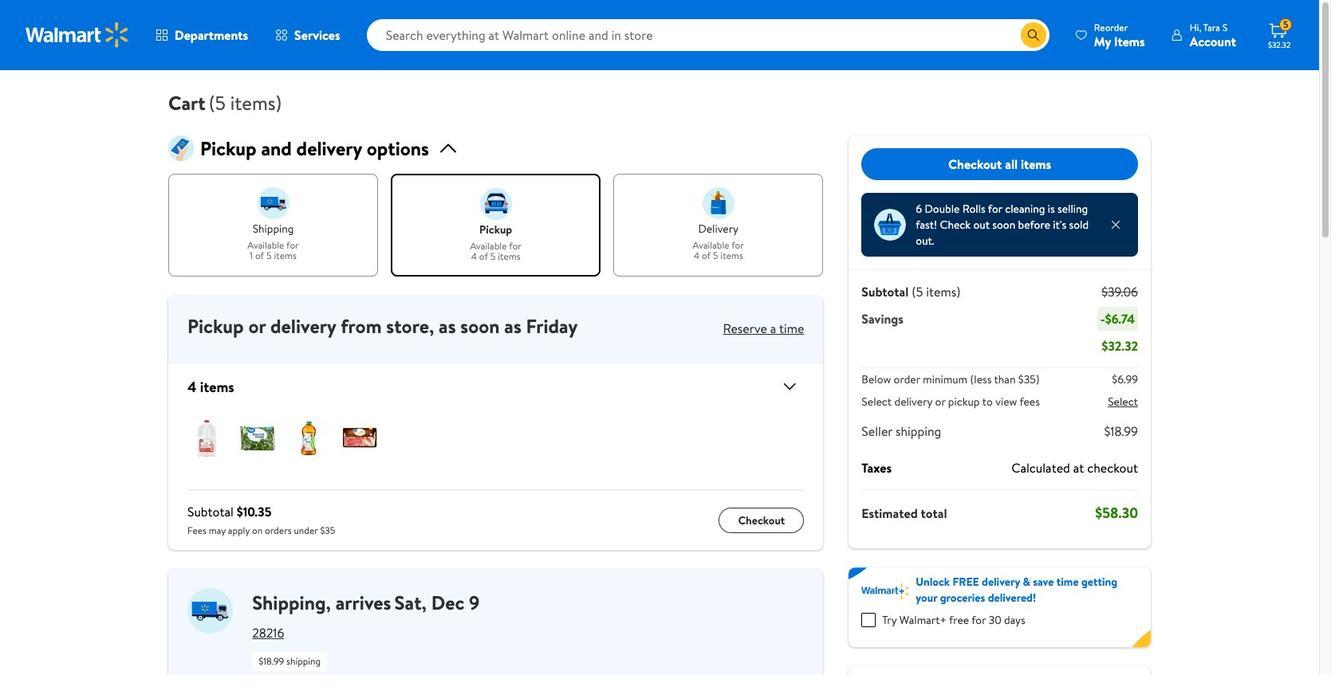 Task type: vqa. For each thing, say whether or not it's contained in the screenshot.
the rightmost Hair
no



Task type: locate. For each thing, give the bounding box(es) containing it.
list containing shipping
[[168, 174, 823, 277]]

0 vertical spatial $18.99
[[1104, 423, 1138, 440]]

0 horizontal spatial of
[[255, 249, 264, 263]]

Walmart Site-Wide search field
[[367, 19, 1049, 51]]

available down intent image for pickup
[[470, 239, 507, 252]]

account
[[1190, 32, 1236, 50]]

items up great value whole vitamin d milk, gallon, 128 fl oz with addon services icon
[[200, 377, 234, 397]]

available inside 'delivery available for 4 of 5 items'
[[693, 238, 729, 252]]

1 horizontal spatial as
[[504, 313, 521, 340]]

days
[[1004, 612, 1025, 628]]

0 vertical spatial $32.32
[[1268, 39, 1291, 50]]

pickup down intent image for pickup
[[479, 222, 512, 238]]

of
[[255, 249, 264, 263], [702, 249, 711, 263], [479, 250, 488, 263]]

reserve a time
[[723, 320, 804, 337]]

available inside pickup available for 4 of 5 items
[[470, 239, 507, 252]]

or down 1
[[248, 313, 266, 340]]

(5 down the out.
[[912, 283, 923, 301]]

pickup up 4 items
[[187, 313, 244, 340]]

5 down intent image for delivery
[[713, 249, 718, 263]]

checkout for checkout all items
[[948, 155, 1002, 173]]

4 inside pickup available for 4 of 5 items
[[471, 250, 477, 263]]

0 horizontal spatial as
[[439, 313, 456, 340]]

0 vertical spatial (5
[[209, 89, 226, 116]]

0 horizontal spatial select
[[862, 394, 892, 410]]

items down intent image for pickup
[[498, 250, 521, 263]]

on
[[252, 524, 263, 538]]

delivery left &
[[982, 574, 1020, 590]]

1 horizontal spatial subtotal
[[862, 283, 909, 301]]

1 horizontal spatial 4
[[471, 250, 477, 263]]

Search search field
[[367, 19, 1049, 51]]

delivery down intent image for delivery
[[698, 221, 739, 237]]

1 select from the left
[[862, 394, 892, 410]]

1 horizontal spatial $18.99
[[1104, 423, 1138, 440]]

available
[[248, 238, 284, 252], [693, 238, 729, 252], [470, 239, 507, 252]]

for inside 'delivery available for 4 of 5 items'
[[732, 238, 744, 252]]

shipping available for 1 of 5 items
[[248, 221, 299, 263]]

$32.32 down $6.74
[[1102, 337, 1138, 355]]

banner
[[849, 568, 1151, 648]]

shipping down 'intent image for shipping'
[[253, 221, 294, 237]]

select down "$6.99"
[[1108, 394, 1138, 410]]

delivery for pickup and delivery options
[[296, 135, 362, 162]]

of inside pickup available for 4 of 5 items
[[479, 250, 488, 263]]

under
[[294, 524, 318, 538]]

checkout inside button
[[948, 155, 1002, 173]]

pickup for pickup or delivery from store , as soon as        friday
[[187, 313, 244, 340]]

for down intent image for pickup
[[509, 239, 521, 252]]

items for shipping
[[274, 249, 297, 263]]

fees
[[187, 524, 206, 538]]

of right 1
[[255, 249, 264, 263]]

soon right out
[[992, 217, 1015, 233]]

1 vertical spatial (5
[[912, 283, 923, 301]]

1 vertical spatial $32.32
[[1102, 337, 1138, 355]]

dec
[[431, 589, 464, 617]]

1 vertical spatial $18.99
[[259, 655, 284, 668]]

0 vertical spatial checkout
[[948, 155, 1002, 173]]

1 vertical spatial pickup
[[948, 394, 980, 410]]

subtotal for subtotal (5 items)
[[862, 283, 909, 301]]

as right store
[[439, 313, 456, 340]]

time right the 'save'
[[1057, 574, 1079, 590]]

subtotal up savings
[[862, 283, 909, 301]]

5 down intent image for pickup
[[490, 250, 496, 263]]

subtotal inside subtotal $10.35 fees may apply on orders under $35
[[187, 503, 234, 521]]

0 vertical spatial time
[[779, 320, 804, 337]]

1 horizontal spatial (5
[[912, 283, 923, 301]]

0 horizontal spatial $18.99
[[259, 655, 284, 668]]

, right from on the left
[[429, 313, 434, 340]]

1 horizontal spatial ,
[[429, 313, 434, 340]]

items inside button
[[1021, 155, 1051, 173]]

available for delivery
[[693, 238, 729, 252]]

2 horizontal spatial available
[[693, 238, 729, 252]]

or
[[248, 313, 266, 340], [935, 394, 945, 410]]

1
[[250, 249, 253, 263]]

select down below
[[862, 394, 892, 410]]

items inside shipping available for 1 of 5 items
[[274, 249, 297, 263]]

0 horizontal spatial time
[[779, 320, 804, 337]]

total
[[921, 504, 947, 522]]

pickup down cart (5 items)
[[200, 135, 257, 162]]

for inside banner
[[972, 612, 986, 628]]

$58.30
[[1095, 503, 1138, 523]]

items)
[[230, 89, 282, 116], [926, 283, 960, 301]]

below order minimum (less than $35)
[[862, 372, 1040, 388]]

soon inside 6 double rolls for cleaning is selling fast! check out soon before it's sold out.
[[992, 217, 1015, 233]]

view all items image
[[774, 377, 799, 396]]

of inside 'delivery available for 4 of 5 items'
[[702, 249, 711, 263]]

1 vertical spatial checkout
[[738, 512, 785, 528]]

intent image for delivery image
[[702, 187, 734, 219]]

delivery inside 'delivery available for 4 of 5 items'
[[698, 221, 739, 237]]

soon left "friday"
[[460, 313, 500, 340]]

1 vertical spatial time
[[1057, 574, 1079, 590]]

seller
[[862, 423, 893, 440]]

2 vertical spatial shipping
[[286, 655, 321, 668]]

or down 'minimum'
[[935, 394, 945, 410]]

of for pickup
[[479, 250, 488, 263]]

0 vertical spatial pickup
[[479, 222, 512, 238]]

4 inside 'delivery available for 4 of 5 items'
[[694, 249, 699, 263]]

available down intent image for delivery
[[693, 238, 729, 252]]

0 vertical spatial subtotal
[[862, 283, 909, 301]]

2 horizontal spatial 4
[[694, 249, 699, 263]]

walmart plus image
[[862, 584, 909, 600]]

4 items
[[187, 377, 234, 397]]

less than x qty image
[[874, 209, 906, 241]]

as left "friday"
[[504, 313, 521, 340]]

delivery left from on the left
[[270, 313, 336, 340]]

items) up "and"
[[230, 89, 282, 116]]

1 vertical spatial ,
[[326, 589, 331, 617]]

save
[[1033, 574, 1054, 590]]

1 horizontal spatial pickup
[[948, 394, 980, 410]]

of down intent image for delivery
[[702, 249, 711, 263]]

store
[[386, 313, 429, 340]]

for
[[988, 201, 1002, 217], [286, 238, 299, 252], [732, 238, 744, 252], [509, 239, 521, 252], [972, 612, 986, 628]]

delivery inside unlock free delivery & save time getting your groceries delivered!
[[982, 574, 1020, 590]]

walmart image
[[26, 22, 129, 48]]

intent image for shipping image
[[257, 187, 289, 219]]

delivered!
[[988, 590, 1036, 606]]

getting
[[1081, 574, 1117, 590]]

available inside shipping available for 1 of 5 items
[[248, 238, 284, 252]]

1 vertical spatial subtotal
[[187, 503, 234, 521]]

for inside shipping available for 1 of 5 items
[[286, 238, 299, 252]]

for down intent image for delivery
[[732, 238, 744, 252]]

for right 1
[[286, 238, 299, 252]]

, left arrives
[[326, 589, 331, 617]]

delivery right "and"
[[296, 135, 362, 162]]

reorder
[[1094, 20, 1128, 34]]

estimated
[[862, 504, 918, 522]]

reserve
[[723, 320, 767, 337]]

for inside pickup available for 4 of 5 items
[[509, 239, 521, 252]]

shipping inside shipping available for 1 of 5 items
[[253, 221, 294, 237]]

6 double rolls for cleaning is selling fast! check out soon before it's sold out.
[[916, 201, 1089, 249]]

1 horizontal spatial checkout
[[948, 155, 1002, 173]]

1 horizontal spatial select
[[1108, 394, 1138, 410]]

great value whole vitamin d milk, gallon, 128 fl oz with addon services image
[[187, 420, 226, 458]]

items right 1
[[274, 249, 297, 263]]

$6.74
[[1105, 310, 1135, 328]]

$18.99 down select button
[[1104, 423, 1138, 440]]

items) for cart (5 items)
[[230, 89, 282, 116]]

shipping
[[253, 221, 294, 237], [896, 423, 941, 440], [286, 655, 321, 668]]

1 as from the left
[[439, 313, 456, 340]]

s
[[1222, 20, 1228, 34]]

4 for delivery
[[694, 249, 699, 263]]

items down intent image for delivery
[[720, 249, 743, 263]]

of for shipping
[[255, 249, 264, 263]]

$35)
[[1018, 372, 1040, 388]]

5 right s
[[1283, 18, 1288, 31]]

5 inside shipping available for 1 of 5 items
[[266, 249, 272, 263]]

0 vertical spatial items)
[[230, 89, 282, 116]]

options
[[367, 135, 429, 162]]

5 right 1
[[266, 249, 272, 263]]

it's
[[1053, 217, 1066, 233]]

, inside shipping , arrives sat, dec 9 28216
[[326, 589, 331, 617]]

reorder my items
[[1094, 20, 1145, 50]]

available down 'intent image for shipping'
[[248, 238, 284, 252]]

banner containing unlock free delivery & save time getting your groceries delivered!
[[849, 568, 1151, 648]]

fulfillment logo image
[[187, 589, 233, 634]]

great value 100% apple juice, 96 fl oz with addon services image
[[289, 420, 328, 458]]

checkout inside button
[[738, 512, 785, 528]]

reserve a time button
[[723, 320, 804, 337]]

time right a
[[779, 320, 804, 337]]

cleaning
[[1005, 201, 1045, 217]]

minimum
[[923, 372, 968, 388]]

pickup
[[479, 222, 512, 238], [948, 394, 980, 410]]

0 vertical spatial pickup
[[200, 135, 257, 162]]

subtotal $10.35 fees may apply on orders under $35
[[187, 503, 335, 538]]

items
[[1114, 32, 1145, 50]]

all
[[1005, 155, 1018, 173]]

0 horizontal spatial checkout
[[738, 512, 785, 528]]

of down intent image for pickup
[[479, 250, 488, 263]]

services
[[294, 26, 340, 44]]

(5 right cart
[[209, 89, 226, 116]]

checkout
[[948, 155, 1002, 173], [738, 512, 785, 528]]

Try Walmart+ free for 30 days checkbox
[[862, 613, 876, 628]]

(5 for cart
[[209, 89, 226, 116]]

0 horizontal spatial (5
[[209, 89, 226, 116]]

delivery for pickup or delivery from store , as soon as        friday
[[270, 313, 336, 340]]

$18.99 inside shipping, arrives sat, dec 9 28216 element
[[259, 655, 284, 668]]

0 horizontal spatial pickup
[[479, 222, 512, 238]]

2 horizontal spatial of
[[702, 249, 711, 263]]

list
[[168, 174, 823, 277]]

0 horizontal spatial subtotal
[[187, 503, 234, 521]]

checkout all items
[[948, 155, 1051, 173]]

0 horizontal spatial available
[[248, 238, 284, 252]]

items inside 'delivery available for 4 of 5 items'
[[720, 249, 743, 263]]

$32.32 right account
[[1268, 39, 1291, 50]]

1 vertical spatial shipping
[[896, 423, 941, 440]]

5 inside 'delivery available for 4 of 5 items'
[[713, 249, 718, 263]]

calculated at checkout
[[1011, 459, 1138, 477]]

for right the 'rolls'
[[988, 201, 1002, 217]]

0 vertical spatial ,
[[429, 313, 434, 340]]

0 horizontal spatial ,
[[326, 589, 331, 617]]

of inside shipping available for 1 of 5 items
[[255, 249, 264, 263]]

subtotal (5 items)
[[862, 283, 960, 301]]

1 vertical spatial pickup
[[187, 313, 244, 340]]

for left '30'
[[972, 612, 986, 628]]

fast!
[[916, 217, 937, 233]]

$18.99 down 28216 button
[[259, 655, 284, 668]]

checkout all items button
[[862, 148, 1138, 180]]

sold
[[1069, 217, 1089, 233]]

$18.99 shipping
[[259, 655, 321, 668]]

for inside 6 double rolls for cleaning is selling fast! check out soon before it's sold out.
[[988, 201, 1002, 217]]

select for select delivery or pickup to view fees
[[862, 394, 892, 410]]

pickup left to at the bottom right of the page
[[948, 394, 980, 410]]

1 horizontal spatial items)
[[926, 283, 960, 301]]

checkout button
[[719, 508, 804, 533]]

free
[[949, 612, 969, 628]]

select button
[[1108, 394, 1138, 410]]

subtotal up may in the bottom left of the page
[[187, 503, 234, 521]]

items inside pickup available for 4 of 5 items
[[498, 250, 521, 263]]

shipping down shipping at the left of the page
[[286, 655, 321, 668]]

savings
[[862, 310, 904, 328]]

than
[[994, 372, 1016, 388]]

1 horizontal spatial available
[[470, 239, 507, 252]]

(less
[[970, 372, 992, 388]]

1 vertical spatial items)
[[926, 283, 960, 301]]

items) down the out.
[[926, 283, 960, 301]]

1 horizontal spatial soon
[[992, 217, 1015, 233]]

$18.99
[[1104, 423, 1138, 440], [259, 655, 284, 668]]

pickup and delivery options button
[[168, 135, 823, 162]]

5
[[1283, 18, 1288, 31], [266, 249, 272, 263], [713, 249, 718, 263], [490, 250, 496, 263]]

items right all
[[1021, 155, 1051, 173]]

6
[[916, 201, 922, 217]]

2 select from the left
[[1108, 394, 1138, 410]]

unlock free delivery & save time getting your groceries delivered!
[[916, 574, 1117, 606]]

0 horizontal spatial or
[[248, 313, 266, 340]]

soon
[[992, 217, 1015, 233], [460, 313, 500, 340]]

0 horizontal spatial items)
[[230, 89, 282, 116]]

0 vertical spatial soon
[[992, 217, 1015, 233]]

delivery for unlock free delivery & save time getting your groceries delivered!
[[982, 574, 1020, 590]]

1 horizontal spatial or
[[935, 394, 945, 410]]

delivery available for 4 of 5 items
[[693, 221, 744, 263]]

shipping right seller
[[896, 423, 941, 440]]

-$6.74
[[1100, 310, 1135, 328]]

1 vertical spatial soon
[[460, 313, 500, 340]]

1 horizontal spatial of
[[479, 250, 488, 263]]

5 inside pickup available for 4 of 5 items
[[490, 250, 496, 263]]

0 vertical spatial shipping
[[253, 221, 294, 237]]

try
[[882, 612, 897, 628]]

1 horizontal spatial time
[[1057, 574, 1079, 590]]

subtotal for subtotal $10.35 fees may apply on orders under $35
[[187, 503, 234, 521]]

,
[[429, 313, 434, 340], [326, 589, 331, 617]]

0 horizontal spatial $32.32
[[1102, 337, 1138, 355]]

check
[[940, 217, 971, 233]]



Task type: describe. For each thing, give the bounding box(es) containing it.
a
[[770, 320, 776, 337]]

pickup available for 4 of 5 items
[[470, 222, 521, 263]]

5 $32.32
[[1268, 18, 1291, 50]]

order
[[894, 372, 920, 388]]

0 horizontal spatial 4
[[187, 377, 196, 397]]

(5 for subtotal
[[912, 283, 923, 301]]

groceries
[[940, 590, 985, 606]]

cart_gic_illustration image
[[168, 136, 194, 161]]

walmart+
[[899, 612, 947, 628]]

shipping, arrives sat, dec 9 28216 element
[[168, 569, 823, 672]]

checkout for checkout
[[738, 512, 785, 528]]

orders
[[265, 524, 292, 538]]

&
[[1023, 574, 1030, 590]]

pickup inside pickup available for 4 of 5 items
[[479, 222, 512, 238]]

shipping for seller shipping
[[896, 423, 941, 440]]

great value hickory smoked bacon, 12 oz with addon services image
[[341, 420, 379, 458]]

28216 button
[[252, 625, 284, 642]]

cart (5 items)
[[168, 89, 282, 116]]

at
[[1073, 459, 1084, 477]]

$18.99 for $18.99
[[1104, 423, 1138, 440]]

time inside unlock free delivery & save time getting your groceries delivered!
[[1057, 574, 1079, 590]]

unlock
[[916, 574, 950, 590]]

below
[[862, 372, 891, 388]]

rolls
[[962, 201, 986, 217]]

delivery down order
[[894, 394, 932, 410]]

friday
[[526, 313, 578, 340]]

items for delivery
[[720, 249, 743, 263]]

for for pickup
[[509, 239, 521, 252]]

double
[[925, 201, 960, 217]]

items for pickup
[[498, 250, 521, 263]]

estimated total
[[862, 504, 947, 522]]

sat,
[[394, 589, 427, 617]]

-
[[1100, 310, 1105, 328]]

as soon as 
      friday element
[[439, 313, 578, 340]]

out.
[[916, 233, 934, 249]]

pickup for pickup and delivery options
[[200, 135, 257, 162]]

taxes
[[862, 459, 892, 477]]

from
[[341, 313, 382, 340]]

shipping for $18.99 shipping
[[286, 655, 321, 668]]

$18.99 for $18.99 shipping
[[259, 655, 284, 668]]

try walmart+ free for 30 days
[[882, 612, 1025, 628]]

2 as from the left
[[504, 313, 521, 340]]

selling
[[1058, 201, 1088, 217]]

5 for shipping
[[266, 249, 272, 263]]

select delivery or pickup to view fees
[[862, 394, 1040, 410]]

close nudge image
[[1109, 219, 1122, 231]]

4 for pickup
[[471, 250, 477, 263]]

for for shipping
[[286, 238, 299, 252]]

items) for subtotal (5 items)
[[926, 283, 960, 301]]

may
[[209, 524, 226, 538]]

hi, tara s account
[[1190, 20, 1236, 50]]

intent image for pickup image
[[480, 188, 512, 220]]

calculated
[[1011, 459, 1070, 477]]

$35
[[320, 524, 335, 538]]

checkout
[[1087, 459, 1138, 477]]

free
[[953, 574, 979, 590]]

available for shipping
[[248, 238, 284, 252]]

5 inside 5 $32.32
[[1283, 18, 1288, 31]]

0 horizontal spatial soon
[[460, 313, 500, 340]]

is
[[1048, 201, 1055, 217]]

30
[[989, 612, 1001, 628]]

pickup or delivery from store , as soon as        friday
[[187, 313, 578, 340]]

seller shipping
[[862, 423, 941, 440]]

$10.35
[[237, 503, 271, 521]]

5 for delivery
[[713, 249, 718, 263]]

services button
[[262, 16, 354, 54]]

available for pickup
[[470, 239, 507, 252]]

for for delivery
[[732, 238, 744, 252]]

before
[[1018, 217, 1050, 233]]

tara
[[1203, 20, 1220, 34]]

select for select button
[[1108, 394, 1138, 410]]

apply
[[228, 524, 250, 538]]

great value frozen broccoli florets, 12 oz steamable bag with addon services image
[[238, 420, 277, 458]]

5 for pickup
[[490, 250, 496, 263]]

search icon image
[[1027, 29, 1040, 41]]

to
[[982, 394, 993, 410]]

shipping , arrives sat, dec 9 28216
[[252, 589, 480, 642]]

$6.99
[[1112, 372, 1138, 388]]

pickup and delivery options
[[200, 135, 429, 162]]

1 vertical spatial or
[[935, 394, 945, 410]]

arrives
[[336, 589, 391, 617]]

28216
[[252, 625, 284, 642]]

departments button
[[142, 16, 262, 54]]

hi,
[[1190, 20, 1201, 34]]

out
[[973, 217, 990, 233]]

and
[[261, 135, 292, 162]]

$39.06
[[1101, 283, 1138, 301]]

your
[[916, 590, 937, 606]]

shipping
[[252, 589, 326, 617]]

my
[[1094, 32, 1111, 50]]

fees
[[1020, 394, 1040, 410]]

of for delivery
[[702, 249, 711, 263]]

0 vertical spatial or
[[248, 313, 266, 340]]

1 horizontal spatial $32.32
[[1268, 39, 1291, 50]]

9
[[469, 589, 480, 617]]



